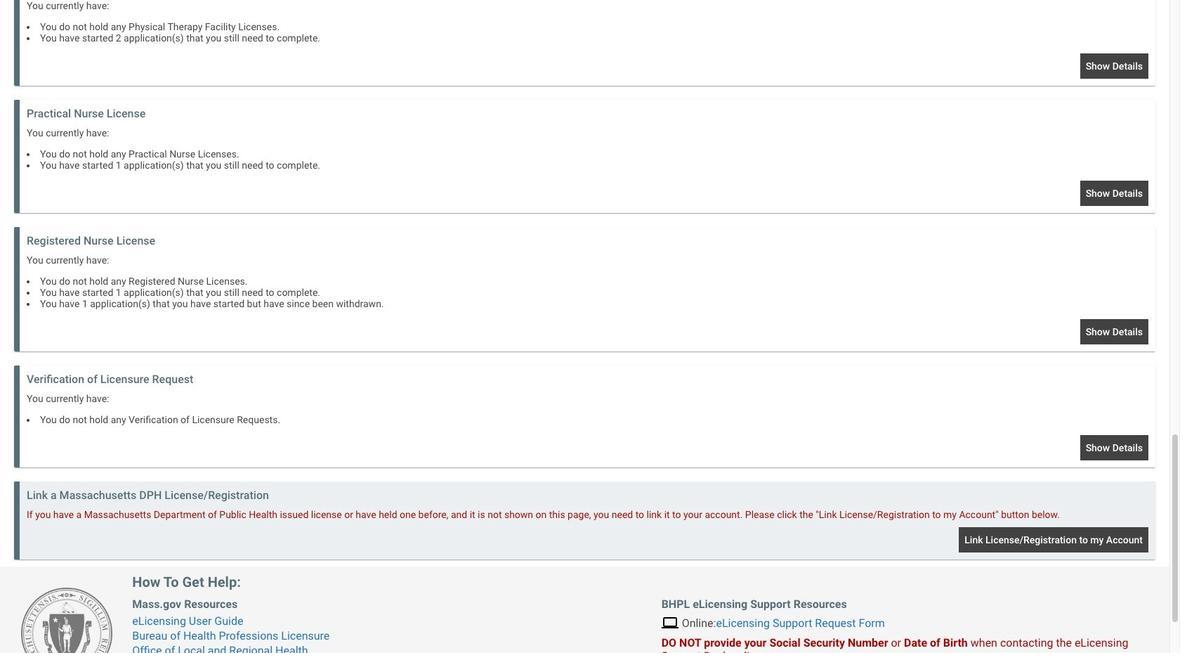 Task type: locate. For each thing, give the bounding box(es) containing it.
massachusetts state seal image
[[21, 588, 112, 653]]



Task type: vqa. For each thing, say whether or not it's contained in the screenshot.
6th option group from the top of the page
no



